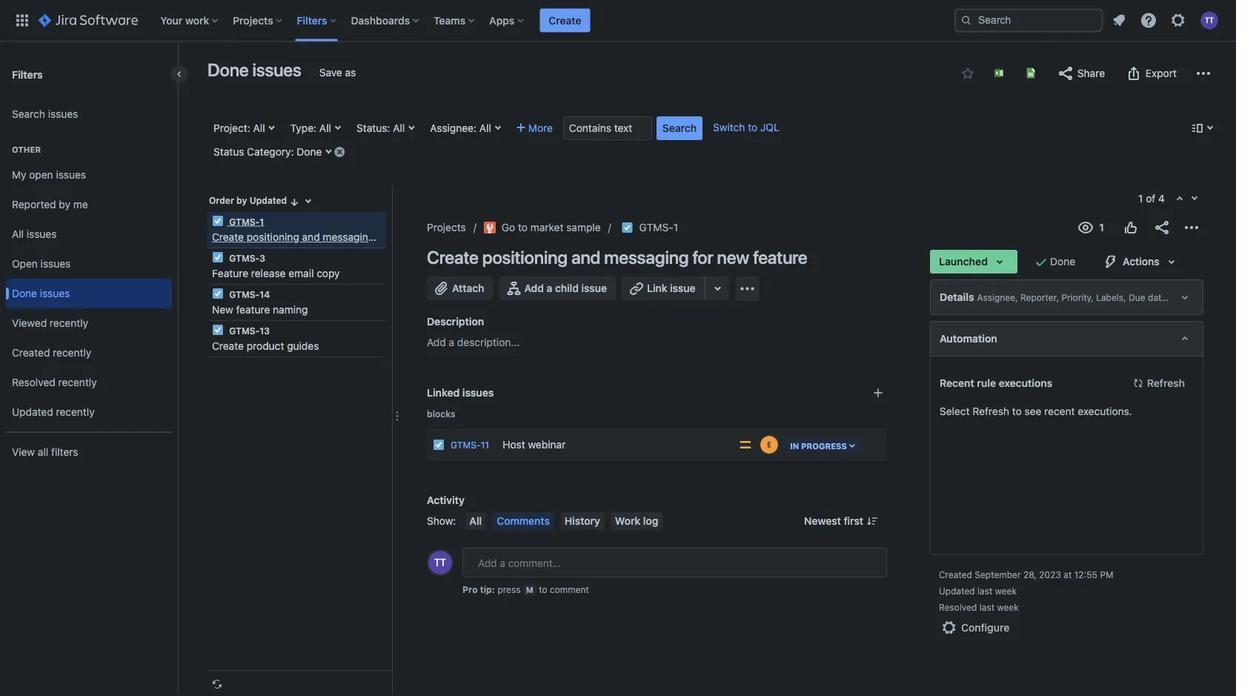 Task type: describe. For each thing, give the bounding box(es) containing it.
resolved recently
[[12, 376, 97, 389]]

assignee,
[[978, 292, 1018, 302]]

3
[[260, 253, 266, 263]]

banner containing your work
[[0, 0, 1237, 42]]

save
[[319, 66, 342, 79]]

assignee: all
[[430, 122, 491, 134]]

switch
[[713, 121, 745, 133]]

status
[[214, 146, 244, 158]]

viewed recently link
[[6, 308, 172, 338]]

linked
[[427, 387, 460, 399]]

2 horizontal spatial 1
[[1139, 192, 1144, 205]]

search image
[[961, 14, 973, 26]]

teams button
[[429, 9, 481, 32]]

notifications image
[[1111, 11, 1128, 29]]

Search issues using keywords text field
[[563, 116, 652, 140]]

pro
[[463, 584, 478, 595]]

type: all
[[290, 122, 331, 134]]

created for created september 28, 2023 at 12:55 pm updated last week resolved last week
[[939, 569, 973, 580]]

1 inside gtms-1 link
[[674, 221, 678, 234]]

host
[[503, 438, 525, 450]]

0 vertical spatial done issues
[[208, 59, 302, 80]]

updated inside other group
[[12, 406, 53, 418]]

gtms- right issue type: task image
[[451, 440, 481, 450]]

done up priority,
[[1051, 255, 1076, 268]]

search issues
[[12, 108, 78, 120]]

release
[[251, 267, 286, 280]]

all for project: all
[[253, 122, 265, 134]]

copy link to issue image
[[675, 221, 687, 233]]

2 vertical spatial feature
[[236, 304, 270, 316]]

apps
[[489, 14, 515, 26]]

create up gtms-3
[[212, 231, 244, 243]]

1 horizontal spatial feature
[[416, 231, 450, 243]]

0 horizontal spatial for
[[377, 231, 391, 243]]

filters inside filters dropdown button
[[297, 14, 327, 26]]

created september 28, 2023 at 12:55 pm updated last week resolved last week
[[939, 569, 1114, 612]]

actions image
[[1183, 219, 1201, 237]]

link
[[647, 282, 668, 294]]

task image for create product guides
[[212, 324, 224, 336]]

gtms-11 link
[[451, 440, 490, 450]]

details element
[[930, 280, 1237, 315]]

product
[[247, 340, 284, 352]]

type:
[[290, 122, 317, 134]]

projects for projects 'link'
[[427, 221, 466, 234]]

created recently link
[[6, 338, 172, 368]]

2023
[[1040, 569, 1062, 580]]

attach button
[[427, 277, 493, 300]]

history
[[565, 515, 600, 527]]

0 horizontal spatial 1
[[260, 216, 264, 227]]

save as button
[[312, 61, 364, 85]]

13
[[260, 325, 270, 336]]

open issues link
[[6, 249, 172, 279]]

go to market sample link
[[484, 219, 601, 237]]

naming
[[273, 304, 308, 316]]

11
[[481, 440, 490, 450]]

description...
[[457, 336, 520, 348]]

status: all
[[357, 122, 405, 134]]

link web pages and more image
[[709, 280, 727, 297]]

status category: done
[[214, 146, 322, 158]]

me
[[73, 198, 88, 211]]

feature
[[212, 267, 248, 280]]

dashboards
[[351, 14, 410, 26]]

search for search
[[663, 122, 697, 134]]

issues inside 'link'
[[27, 228, 57, 240]]

view all filters link
[[6, 437, 172, 467]]

your profile and settings image
[[1201, 11, 1219, 29]]

recently for created recently
[[53, 347, 91, 359]]

open
[[29, 169, 53, 181]]

all inside 'link'
[[12, 228, 24, 240]]

viewed recently
[[12, 317, 88, 329]]

1 vertical spatial new
[[717, 247, 750, 268]]

open in google sheets image
[[1025, 67, 1037, 79]]

all inside button
[[470, 515, 482, 527]]

0 vertical spatial last
[[978, 586, 993, 596]]

task image for create positioning and messaging for new feature
[[212, 215, 224, 227]]

1 horizontal spatial and
[[572, 247, 601, 268]]

by for order
[[237, 195, 247, 206]]

28,
[[1024, 569, 1037, 580]]

share
[[1078, 67, 1105, 79]]

filters
[[51, 446, 78, 458]]

1 horizontal spatial small image
[[962, 67, 974, 79]]

create down projects 'link'
[[427, 247, 479, 268]]

menu bar containing all
[[462, 512, 666, 530]]

1 vertical spatial create positioning and messaging for new feature
[[427, 247, 808, 268]]

view
[[12, 446, 35, 458]]

create down gtms-13
[[212, 340, 244, 352]]

work
[[615, 515, 641, 527]]

as
[[345, 66, 356, 79]]

a for child
[[547, 282, 553, 294]]

recently for viewed recently
[[50, 317, 88, 329]]

new
[[212, 304, 233, 316]]

market
[[531, 221, 564, 234]]

export button
[[1118, 62, 1185, 85]]

of
[[1146, 192, 1156, 205]]

gtms- left copy link to issue icon
[[640, 221, 674, 234]]

apps button
[[485, 9, 530, 32]]

newest first
[[805, 515, 864, 527]]

attach
[[452, 282, 484, 294]]

history button
[[560, 512, 605, 530]]

profile image of terry turtle image
[[429, 551, 452, 575]]

labels,
[[1097, 292, 1127, 302]]

help image
[[1140, 11, 1158, 29]]

resolved inside other group
[[12, 376, 55, 389]]

details
[[940, 291, 975, 303]]

a for description...
[[449, 336, 455, 348]]

not available - this is the first issue image
[[1174, 194, 1186, 205]]

1 vertical spatial week
[[997, 602, 1019, 612]]

sample
[[567, 221, 601, 234]]

filters button
[[293, 9, 342, 32]]

by for reported
[[59, 198, 70, 211]]

Add a comment… field
[[463, 548, 887, 578]]

feature release email copy
[[212, 267, 340, 280]]

eloisefrancis23 image
[[761, 436, 779, 454]]

reported
[[12, 198, 56, 211]]

at
[[1064, 569, 1072, 580]]

settings image
[[1170, 11, 1188, 29]]

Search field
[[955, 9, 1103, 32]]

0 vertical spatial messaging
[[323, 231, 375, 243]]

newest first image
[[867, 515, 879, 527]]

appswitcher icon image
[[13, 11, 31, 29]]

next issue 'gtms-3' ( type 'j' ) image
[[1189, 193, 1201, 205]]

1 issue from the left
[[582, 282, 607, 294]]

activity
[[427, 494, 465, 506]]

date,
[[1148, 292, 1170, 302]]

gtms- for feature release email copy
[[229, 253, 260, 263]]

1 vertical spatial feature
[[753, 247, 808, 268]]

done image
[[1033, 253, 1051, 271]]

configure
[[962, 622, 1010, 634]]

done issues inside other group
[[12, 287, 70, 300]]

due
[[1129, 292, 1146, 302]]



Task type: vqa. For each thing, say whether or not it's contained in the screenshot.
small image
yes



Task type: locate. For each thing, give the bounding box(es) containing it.
to left jql
[[748, 121, 758, 133]]

0 vertical spatial resolved
[[12, 376, 55, 389]]

search
[[12, 108, 45, 120], [663, 122, 697, 134]]

1 vertical spatial resolved
[[939, 602, 977, 612]]

new
[[393, 231, 413, 243], [717, 247, 750, 268]]

gtms- up new feature naming
[[229, 289, 260, 300]]

1 vertical spatial to
[[518, 221, 528, 234]]

1 horizontal spatial updated
[[250, 195, 287, 206]]

1 vertical spatial a
[[449, 336, 455, 348]]

my open issues
[[12, 169, 86, 181]]

done issues down 'open issues'
[[12, 287, 70, 300]]

recently down viewed recently link
[[53, 347, 91, 359]]

positioning down go
[[482, 247, 568, 268]]

recently for updated recently
[[56, 406, 95, 418]]

task image for new feature naming
[[212, 288, 224, 300]]

newest first button
[[796, 512, 887, 530]]

a inside "add a child issue" button
[[547, 282, 553, 294]]

task image
[[212, 215, 224, 227], [212, 251, 224, 263]]

0 horizontal spatial a
[[449, 336, 455, 348]]

linked issues
[[427, 387, 494, 399]]

0 vertical spatial task image
[[212, 215, 224, 227]]

done down open
[[12, 287, 37, 300]]

blocks
[[427, 409, 456, 419]]

created inside other group
[[12, 347, 50, 359]]

0 vertical spatial filters
[[297, 14, 327, 26]]

launched button
[[930, 250, 1018, 274]]

add for add a child issue
[[525, 282, 544, 294]]

done issues down projects dropdown button
[[208, 59, 302, 80]]

jira software image
[[39, 11, 138, 29], [39, 11, 138, 29]]

reported by me link
[[6, 190, 172, 219]]

add left child on the top of page
[[525, 282, 544, 294]]

0 horizontal spatial add
[[427, 336, 446, 348]]

new left projects 'link'
[[393, 231, 413, 243]]

1 horizontal spatial gtms-1
[[640, 221, 678, 234]]

by inside other group
[[59, 198, 70, 211]]

projects link
[[427, 219, 466, 237]]

1 horizontal spatial a
[[547, 282, 553, 294]]

view all filters
[[12, 446, 78, 458]]

done
[[208, 59, 249, 80], [297, 146, 322, 158], [1051, 255, 1076, 268], [12, 287, 37, 300]]

1 horizontal spatial positioning
[[482, 247, 568, 268]]

press
[[498, 584, 521, 595]]

search for search issues
[[12, 108, 45, 120]]

1 vertical spatial for
[[693, 247, 714, 268]]

2 vertical spatial to
[[539, 584, 548, 595]]

primary element
[[9, 0, 955, 41]]

new up the add app image
[[717, 247, 750, 268]]

gtms- for new feature naming
[[229, 289, 260, 300]]

0 horizontal spatial resolved
[[12, 376, 55, 389]]

updated right order
[[250, 195, 287, 206]]

1 vertical spatial task image
[[212, 251, 224, 263]]

a
[[547, 282, 553, 294], [449, 336, 455, 348]]

0 vertical spatial to
[[748, 121, 758, 133]]

create right apps popup button
[[549, 14, 582, 26]]

0 horizontal spatial issue
[[582, 282, 607, 294]]

1 horizontal spatial search
[[663, 122, 697, 134]]

copy
[[317, 267, 340, 280]]

filters up the search issues
[[12, 68, 43, 80]]

search up "other"
[[12, 108, 45, 120]]

2 task image from the top
[[212, 251, 224, 263]]

0 horizontal spatial new
[[393, 231, 413, 243]]

week down september
[[995, 586, 1017, 596]]

gtms-
[[229, 216, 260, 227], [640, 221, 674, 234], [229, 253, 260, 263], [229, 289, 260, 300], [229, 325, 260, 336], [451, 440, 481, 450]]

1 horizontal spatial new
[[717, 247, 750, 268]]

time
[[1172, 292, 1193, 302]]

work log
[[615, 515, 659, 527]]

all right assignee:
[[480, 122, 491, 134]]

2 horizontal spatial updated
[[939, 586, 975, 596]]

projects right work
[[233, 14, 273, 26]]

all for type: all
[[319, 122, 331, 134]]

share image
[[1154, 219, 1171, 237]]

gtms- down order by updated
[[229, 216, 260, 227]]

0 vertical spatial updated
[[250, 195, 287, 206]]

small image
[[962, 67, 974, 79], [289, 196, 300, 208]]

1 vertical spatial small image
[[289, 196, 300, 208]]

projects inside projects dropdown button
[[233, 14, 273, 26]]

more button
[[511, 116, 559, 140]]

by right order
[[237, 195, 247, 206]]

create positioning and messaging for new feature down sample
[[427, 247, 808, 268]]

1 horizontal spatial to
[[539, 584, 548, 595]]

guides
[[287, 340, 319, 352]]

task image for feature release email copy
[[212, 251, 224, 263]]

task image up feature
[[212, 251, 224, 263]]

1 horizontal spatial projects
[[427, 221, 466, 234]]

gtms- for create positioning and messaging for new feature
[[229, 216, 260, 227]]

1 vertical spatial task image
[[212, 288, 224, 300]]

gtms-14
[[227, 289, 270, 300]]

reporter,
[[1021, 292, 1059, 302]]

created for created recently
[[12, 347, 50, 359]]

1 left 'of'
[[1139, 192, 1144, 205]]

dashboards button
[[347, 9, 425, 32]]

done inside "done issues" link
[[12, 287, 37, 300]]

to for switch
[[748, 121, 758, 133]]

project:
[[214, 122, 250, 134]]

14
[[260, 289, 270, 300]]

0 horizontal spatial projects
[[233, 14, 273, 26]]

category:
[[247, 146, 294, 158]]

0 vertical spatial positioning
[[247, 231, 299, 243]]

gtms- up product
[[229, 325, 260, 336]]

feature down 'gtms-14'
[[236, 304, 270, 316]]

0 vertical spatial new
[[393, 231, 413, 243]]

project: all
[[214, 122, 265, 134]]

your
[[160, 14, 183, 26]]

add app image
[[739, 280, 757, 298]]

export
[[1146, 67, 1177, 79]]

teams
[[434, 14, 466, 26]]

task image
[[622, 222, 634, 234], [212, 288, 224, 300], [212, 324, 224, 336]]

projects button
[[229, 9, 288, 32]]

tip:
[[480, 584, 495, 595]]

0 horizontal spatial positioning
[[247, 231, 299, 243]]

launched
[[939, 255, 988, 268]]

positioning up 3
[[247, 231, 299, 243]]

1 vertical spatial created
[[939, 569, 973, 580]]

updated recently link
[[6, 397, 172, 427]]

0 horizontal spatial small image
[[289, 196, 300, 208]]

for left projects 'link'
[[377, 231, 391, 243]]

to for go
[[518, 221, 528, 234]]

1 horizontal spatial by
[[237, 195, 247, 206]]

1 horizontal spatial for
[[693, 247, 714, 268]]

automation element
[[930, 321, 1204, 357]]

0 vertical spatial projects
[[233, 14, 273, 26]]

0 vertical spatial small image
[[962, 67, 974, 79]]

gtms- up feature
[[229, 253, 260, 263]]

search inside button
[[663, 122, 697, 134]]

0 vertical spatial created
[[12, 347, 50, 359]]

gtms- for create product guides
[[229, 325, 260, 336]]

issue right child on the top of page
[[582, 282, 607, 294]]

menu bar
[[462, 512, 666, 530]]

0 horizontal spatial messaging
[[323, 231, 375, 243]]

small image right order by updated
[[289, 196, 300, 208]]

1 vertical spatial updated
[[12, 406, 53, 418]]

go to market sample
[[502, 221, 601, 234]]

new feature naming
[[212, 304, 308, 316]]

priority,
[[1062, 292, 1094, 302]]

created inside created september 28, 2023 at 12:55 pm updated last week resolved last week
[[939, 569, 973, 580]]

2 issue from the left
[[670, 282, 696, 294]]

task image up the new
[[212, 288, 224, 300]]

issue right link
[[670, 282, 696, 294]]

messaging up copy
[[323, 231, 375, 243]]

messaging
[[323, 231, 375, 243], [604, 247, 689, 268]]

open issues
[[12, 258, 71, 270]]

newest
[[805, 515, 841, 527]]

and down sample
[[572, 247, 601, 268]]

recently for resolved recently
[[58, 376, 97, 389]]

1 horizontal spatial created
[[939, 569, 973, 580]]

1 vertical spatial add
[[427, 336, 446, 348]]

webinar
[[528, 438, 566, 450]]

add a child issue button
[[499, 277, 616, 300]]

automation
[[940, 333, 998, 345]]

resolved recently link
[[6, 368, 172, 397]]

0 vertical spatial create positioning and messaging for new feature
[[212, 231, 450, 243]]

create positioning and messaging for new feature up copy
[[212, 231, 450, 243]]

resolved up configure link
[[939, 602, 977, 612]]

banner
[[0, 0, 1237, 42]]

1 vertical spatial projects
[[427, 221, 466, 234]]

order by updated link
[[208, 191, 302, 209]]

1 task image from the top
[[212, 215, 224, 227]]

host webinar link
[[497, 430, 733, 460]]

1 vertical spatial and
[[572, 247, 601, 268]]

2 vertical spatial updated
[[939, 586, 975, 596]]

all button
[[465, 512, 487, 530]]

link an issue image
[[873, 387, 884, 399]]

switch to jql link
[[713, 121, 780, 133]]

2 vertical spatial task image
[[212, 324, 224, 336]]

all right type:
[[319, 122, 331, 134]]

12:55
[[1075, 569, 1098, 580]]

remove criteria image
[[334, 146, 346, 158]]

task image left gtms-1 link
[[622, 222, 634, 234]]

1 vertical spatial done issues
[[12, 287, 70, 300]]

1 of 4
[[1139, 192, 1165, 205]]

all for assignee: all
[[480, 122, 491, 134]]

a down "description"
[[449, 336, 455, 348]]

0 vertical spatial a
[[547, 282, 553, 294]]

show:
[[427, 515, 456, 527]]

0 horizontal spatial filters
[[12, 68, 43, 80]]

last down september
[[978, 586, 993, 596]]

gtms-1 down order by updated
[[227, 216, 264, 227]]

0 vertical spatial and
[[302, 231, 320, 243]]

resolved down created recently at the left of page
[[12, 376, 55, 389]]

and up email
[[302, 231, 320, 243]]

feature up the add app image
[[753, 247, 808, 268]]

1 horizontal spatial 1
[[674, 221, 678, 234]]

all up open
[[12, 228, 24, 240]]

projects for projects dropdown button
[[233, 14, 273, 26]]

2 horizontal spatial feature
[[753, 247, 808, 268]]

updated down "resolved recently"
[[12, 406, 53, 418]]

all right status:
[[393, 122, 405, 134]]

1 horizontal spatial messaging
[[604, 247, 689, 268]]

feature left the go to market sample icon
[[416, 231, 450, 243]]

issues
[[252, 59, 302, 80], [48, 108, 78, 120], [56, 169, 86, 181], [27, 228, 57, 240], [41, 258, 71, 270], [40, 287, 70, 300], [463, 387, 494, 399]]

link issue
[[647, 282, 696, 294]]

0 vertical spatial for
[[377, 231, 391, 243]]

created recently
[[12, 347, 91, 359]]

0 horizontal spatial to
[[518, 221, 528, 234]]

0 horizontal spatial gtms-1
[[227, 216, 264, 227]]

filters right projects dropdown button
[[297, 14, 327, 26]]

1 vertical spatial last
[[980, 602, 995, 612]]

1 horizontal spatial add
[[525, 282, 544, 294]]

created down viewed
[[12, 347, 50, 359]]

1 down order by updated link
[[260, 216, 264, 227]]

to right go
[[518, 221, 528, 234]]

recently up created recently at the left of page
[[50, 317, 88, 329]]

1 vertical spatial messaging
[[604, 247, 689, 268]]

0 vertical spatial task image
[[622, 222, 634, 234]]

gtms-1 up link
[[640, 221, 678, 234]]

4
[[1159, 192, 1165, 205]]

1 horizontal spatial issue
[[670, 282, 696, 294]]

add a description...
[[427, 336, 520, 348]]

small image left 'open in microsoft excel' icon
[[962, 67, 974, 79]]

gtms-1 link
[[640, 219, 678, 237]]

1 vertical spatial filters
[[12, 68, 43, 80]]

created left september
[[939, 569, 973, 580]]

updated up configure link
[[939, 586, 975, 596]]

link issue button
[[622, 277, 706, 300]]

a left child on the top of page
[[547, 282, 553, 294]]

1 horizontal spatial resolved
[[939, 602, 977, 612]]

create inside button
[[549, 14, 582, 26]]

open in microsoft excel image
[[993, 67, 1005, 79]]

search left switch
[[663, 122, 697, 134]]

priority: medium image
[[739, 437, 753, 452]]

details assignee, reporter, priority, labels, due date, time tracking, d
[[940, 291, 1237, 303]]

order by updated
[[209, 195, 287, 206]]

other
[[12, 145, 41, 155]]

by left me
[[59, 198, 70, 211]]

done down the type: all
[[297, 146, 322, 158]]

add for add a description...
[[427, 336, 446, 348]]

0 vertical spatial week
[[995, 586, 1017, 596]]

week up configure
[[997, 602, 1019, 612]]

gtms-3
[[227, 253, 266, 263]]

status:
[[357, 122, 390, 134]]

recently down the resolved recently link
[[56, 406, 95, 418]]

projects left the go to market sample icon
[[427, 221, 466, 234]]

create button
[[540, 9, 591, 32]]

0 vertical spatial add
[[525, 282, 544, 294]]

0 horizontal spatial done issues
[[12, 287, 70, 300]]

for up link web pages and more icon
[[693, 247, 714, 268]]

1 vertical spatial positioning
[[482, 247, 568, 268]]

your work button
[[156, 9, 224, 32]]

1 up link issue
[[674, 221, 678, 234]]

last up configure
[[980, 602, 995, 612]]

all right show:
[[470, 515, 482, 527]]

recently down created recently link
[[58, 376, 97, 389]]

other group
[[6, 129, 172, 431]]

resolved inside created september 28, 2023 at 12:55 pm updated last week resolved last week
[[939, 602, 977, 612]]

2 horizontal spatial to
[[748, 121, 758, 133]]

task image down the new
[[212, 324, 224, 336]]

go to market sample image
[[484, 222, 496, 234]]

0 horizontal spatial search
[[12, 108, 45, 120]]

0 horizontal spatial and
[[302, 231, 320, 243]]

save as
[[319, 66, 356, 79]]

all
[[253, 122, 265, 134], [319, 122, 331, 134], [393, 122, 405, 134], [480, 122, 491, 134], [12, 228, 24, 240], [470, 515, 482, 527]]

and
[[302, 231, 320, 243], [572, 247, 601, 268]]

1 vertical spatial search
[[663, 122, 697, 134]]

vote options: no one has voted for this issue yet. image
[[1122, 219, 1140, 237]]

log
[[643, 515, 659, 527]]

0 horizontal spatial updated
[[12, 406, 53, 418]]

work log button
[[611, 512, 663, 530]]

add inside button
[[525, 282, 544, 294]]

done issues link
[[6, 279, 172, 308]]

email
[[289, 267, 314, 280]]

resolved
[[12, 376, 55, 389], [939, 602, 977, 612]]

updated inside created september 28, 2023 at 12:55 pm updated last week resolved last week
[[939, 586, 975, 596]]

done issues
[[208, 59, 302, 80], [12, 287, 70, 300]]

description
[[427, 315, 484, 328]]

small image inside order by updated link
[[289, 196, 300, 208]]

messaging down gtms-1 link
[[604, 247, 689, 268]]

issue type: task image
[[433, 439, 445, 451]]

child
[[555, 282, 579, 294]]

projects
[[233, 14, 273, 26], [427, 221, 466, 234]]

to right m
[[539, 584, 548, 595]]

all up status category: done
[[253, 122, 265, 134]]

search issues link
[[6, 99, 172, 129]]

0 horizontal spatial created
[[12, 347, 50, 359]]

your work
[[160, 14, 209, 26]]

0 horizontal spatial feature
[[236, 304, 270, 316]]

all issues link
[[6, 219, 172, 249]]

0 vertical spatial feature
[[416, 231, 450, 243]]

pro tip: press m to comment
[[463, 584, 589, 595]]

0 vertical spatial search
[[12, 108, 45, 120]]

done down projects dropdown button
[[208, 59, 249, 80]]

1 horizontal spatial filters
[[297, 14, 327, 26]]

1 horizontal spatial done issues
[[208, 59, 302, 80]]

task image down order
[[212, 215, 224, 227]]

issue
[[582, 282, 607, 294], [670, 282, 696, 294]]

order
[[209, 195, 234, 206]]

add down "description"
[[427, 336, 446, 348]]

all
[[38, 446, 48, 458]]

d
[[1235, 292, 1237, 302]]

all for status: all
[[393, 122, 405, 134]]

0 horizontal spatial by
[[59, 198, 70, 211]]



